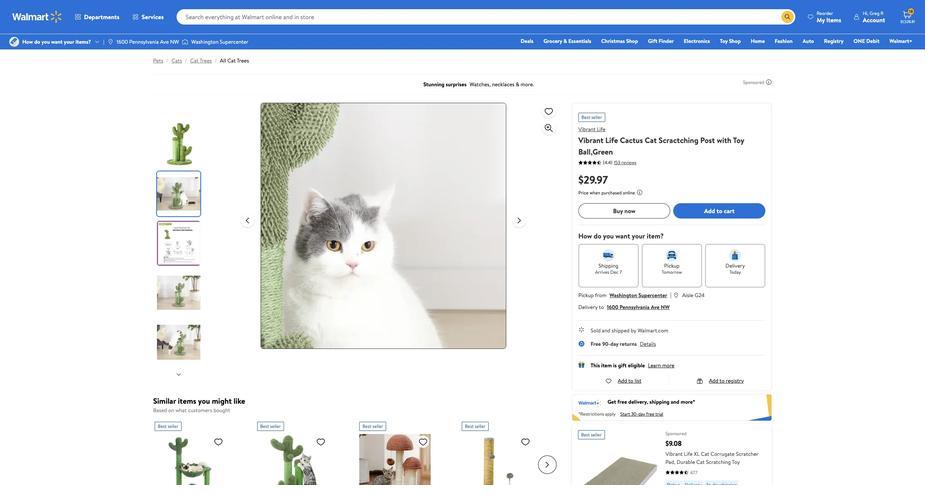Task type: vqa. For each thing, say whether or not it's contained in the screenshot.
 icon associated with Panorama
no



Task type: locate. For each thing, give the bounding box(es) containing it.
toy right electronics link
[[721, 37, 728, 45]]

0 horizontal spatial  image
[[9, 37, 19, 47]]

life for cactus
[[606, 135, 619, 146]]

seller inside $9.08 group
[[591, 432, 602, 439]]

1 horizontal spatial your
[[632, 232, 646, 241]]

cat inside vibrant life vibrant life cactus cat scractching post with toy ball,green
[[645, 135, 657, 146]]

seller for fourth "product" group from right
[[168, 424, 179, 430]]

30-
[[632, 411, 639, 418]]

/ left "all"
[[215, 57, 217, 65]]

best seller for second "product" group from left
[[260, 424, 281, 430]]

Search search field
[[177, 9, 796, 25]]

best for fourth "product" group from right
[[158, 424, 167, 430]]

1 vertical spatial |
[[671, 291, 672, 300]]

2 horizontal spatial you
[[604, 232, 614, 241]]

0 vertical spatial nw
[[170, 38, 179, 46]]

1 vertical spatial toy
[[734, 135, 745, 146]]

auto
[[803, 37, 815, 45]]

2 shop from the left
[[730, 37, 741, 45]]

one debit
[[854, 37, 880, 45]]

 image down walmart image
[[9, 37, 19, 47]]

0 vertical spatial delivery
[[726, 262, 746, 270]]

supercenter up all cat trees link in the top of the page
[[220, 38, 249, 46]]

2 vertical spatial toy
[[733, 459, 741, 467]]

and left more*
[[671, 399, 680, 406]]

product group
[[155, 419, 240, 486], [257, 419, 343, 486], [360, 419, 445, 486], [462, 419, 548, 486]]

day for 30-
[[639, 411, 646, 418]]

0 vertical spatial and
[[603, 327, 611, 335]]

pickup down intent image for pickup at the bottom
[[665, 262, 680, 270]]

0 horizontal spatial want
[[51, 38, 63, 46]]

1 vertical spatial want
[[616, 232, 631, 241]]

1 vertical spatial supercenter
[[639, 292, 668, 300]]

is
[[614, 362, 617, 370]]

add to favorites list, vibrant life cactus cat scractching post with toy ball,green image
[[545, 107, 554, 116]]

ave up pets
[[160, 38, 169, 46]]

1 horizontal spatial pickup
[[665, 262, 680, 270]]

1 horizontal spatial free
[[647, 411, 655, 418]]

toy down scratcher
[[733, 459, 741, 467]]

shop right christmas
[[627, 37, 639, 45]]

0 horizontal spatial pennsylvania
[[129, 38, 159, 46]]

eligible
[[628, 362, 646, 370]]

scractching
[[659, 135, 699, 146]]

gifting made easy image
[[579, 362, 585, 368]]

0 horizontal spatial /
[[166, 57, 169, 65]]

sponsored up $9.08
[[666, 431, 687, 438]]

to left the cart
[[717, 207, 723, 215]]

0 vertical spatial 1600
[[117, 38, 128, 46]]

0 vertical spatial you
[[42, 38, 50, 46]]

sponsored left the ad disclaimer and feedback for skylinedisplayad image
[[744, 79, 765, 85]]

0 vertical spatial do
[[34, 38, 40, 46]]

0 vertical spatial pickup
[[665, 262, 680, 270]]

2 trees from the left
[[237, 57, 249, 65]]

0 horizontal spatial nw
[[170, 38, 179, 46]]

ball,green
[[579, 147, 613, 157]]

you up intent image for shipping
[[604, 232, 614, 241]]

delivery for today
[[726, 262, 746, 270]]

0 horizontal spatial delivery
[[579, 304, 598, 312]]

services button
[[126, 8, 170, 26]]

all
[[220, 57, 226, 65]]

 image for how
[[9, 37, 19, 47]]

online
[[623, 190, 636, 196]]

with
[[717, 135, 732, 146]]

delivery down intent image for delivery
[[726, 262, 746, 270]]

0 vertical spatial toy
[[721, 37, 728, 45]]

pickup inside 'pickup tomorrow'
[[665, 262, 680, 270]]

grocery
[[544, 37, 563, 45]]

0 vertical spatial pennsylvania
[[129, 38, 159, 46]]

0 vertical spatial supercenter
[[220, 38, 249, 46]]

sponsored
[[744, 79, 765, 85], [666, 431, 687, 438]]

153 reviews link
[[613, 159, 637, 166]]

deals link
[[518, 37, 537, 45]]

pickup left from on the right
[[579, 292, 594, 300]]

$9.08 group
[[572, 425, 773, 486]]

1 vertical spatial vibrant
[[579, 135, 604, 146]]

seller up pawz road 23" cactus cat scratching posts  medium sisal cat scratcher,green image
[[270, 424, 281, 430]]

toy shop
[[721, 37, 741, 45]]

start 30-day free trial
[[621, 411, 664, 418]]

seller
[[592, 114, 603, 121], [168, 424, 179, 430], [270, 424, 281, 430], [373, 424, 383, 430], [475, 424, 486, 430], [591, 432, 602, 439]]

add to cart button
[[674, 204, 766, 219]]

1 trees from the left
[[200, 57, 212, 65]]

to for 1600
[[599, 304, 604, 312]]

toy shop link
[[717, 37, 745, 45]]

1 vertical spatial free
[[647, 411, 655, 418]]

1600 pennsylvania ave nw
[[117, 38, 179, 46]]

pad,
[[666, 459, 676, 467]]

0 horizontal spatial |
[[103, 38, 104, 46]]

fashion
[[776, 37, 793, 45]]

cat right cactus
[[645, 135, 657, 146]]

christmas shop
[[602, 37, 639, 45]]

reviews
[[622, 159, 637, 166]]

get free delivery, shipping and more* banner
[[572, 395, 773, 422]]

 image
[[182, 38, 188, 46]]

/ right pets
[[166, 57, 169, 65]]

1 product group from the left
[[155, 419, 240, 486]]

1 horizontal spatial you
[[198, 396, 210, 407]]

1 vertical spatial you
[[604, 232, 614, 241]]

shipping
[[650, 399, 670, 406]]

want
[[51, 38, 63, 46], [616, 232, 631, 241]]

life up durable
[[685, 451, 693, 459]]

corrugate
[[711, 451, 735, 459]]

more*
[[681, 399, 696, 406]]

add to registry button
[[697, 378, 745, 385]]

1 vertical spatial pennsylvania
[[620, 304, 650, 312]]

xl
[[694, 451, 700, 459]]

 image down departments
[[108, 39, 114, 45]]

1 vertical spatial ave
[[651, 304, 660, 312]]

how for how do you want your items?
[[22, 38, 33, 46]]

vibrant down vibrant life link
[[579, 135, 604, 146]]

free left trial
[[647, 411, 655, 418]]

learn more button
[[649, 362, 675, 370]]

1 horizontal spatial and
[[671, 399, 680, 406]]

trees left "all"
[[200, 57, 212, 65]]

life inside sponsored $9.08 vibrant life xl cat corrugate scratcher pad, durable cat scratching toy
[[685, 451, 693, 459]]

1 vertical spatial day
[[639, 411, 646, 418]]

0 horizontal spatial your
[[64, 38, 74, 46]]

trees right "all"
[[237, 57, 249, 65]]

shop for christmas shop
[[627, 37, 639, 45]]

1 vertical spatial washington
[[610, 292, 638, 300]]

1 horizontal spatial delivery
[[726, 262, 746, 270]]

1 shop from the left
[[627, 37, 639, 45]]

pickup inside pickup from washington supercenter |
[[579, 292, 594, 300]]

add down gift
[[618, 378, 628, 385]]

1 horizontal spatial want
[[616, 232, 631, 241]]

to for cart
[[717, 207, 723, 215]]

0 horizontal spatial trees
[[200, 57, 212, 65]]

what
[[176, 407, 187, 415]]

| right the items?
[[103, 38, 104, 46]]

delivery,
[[629, 399, 649, 406]]

pennsylvania
[[129, 38, 159, 46], [620, 304, 650, 312]]

day down delivery,
[[639, 411, 646, 418]]

list
[[635, 378, 642, 385]]

0 horizontal spatial sponsored
[[666, 431, 687, 438]]

1 vertical spatial your
[[632, 232, 646, 241]]

gift finder link
[[645, 37, 678, 45]]

/ right cats link
[[185, 57, 187, 65]]

essentials
[[569, 37, 592, 45]]

delivery down from on the right
[[579, 304, 598, 312]]

best seller for fourth "product" group from right
[[158, 424, 179, 430]]

seller down *restrictions apply
[[591, 432, 602, 439]]

add to list
[[618, 378, 642, 385]]

seller up pawz road 2 mushrooms cat scratching post 19" sisal claw scratcher for kittens and small cats, brown image
[[373, 424, 383, 430]]

registry link
[[821, 37, 848, 45]]

to left registry
[[720, 378, 725, 385]]

my
[[817, 16, 826, 24]]

0 horizontal spatial do
[[34, 38, 40, 46]]

best for third "product" group
[[363, 424, 372, 430]]

vibrant life cactus cat scractching post with toy ball,green - image 1 of 12 image
[[157, 122, 202, 167]]

life left cactus
[[606, 135, 619, 146]]

add left registry
[[710, 378, 719, 385]]

debit
[[867, 37, 880, 45]]

cats link
[[172, 57, 182, 65]]

add left the cart
[[705, 207, 716, 215]]

aisle
[[683, 292, 694, 300]]

pennsylvania up pets
[[129, 38, 159, 46]]

want left the items?
[[51, 38, 63, 46]]

dec
[[611, 269, 619, 276]]

1 horizontal spatial sponsored
[[744, 79, 765, 85]]

day inside 'get free delivery, shipping and more*' banner
[[639, 411, 646, 418]]

0 horizontal spatial ave
[[160, 38, 169, 46]]

washington up delivery to 1600 pennsylvania ave nw
[[610, 292, 638, 300]]

want for items?
[[51, 38, 63, 46]]

seller down on
[[168, 424, 179, 430]]

washington up pets / cats / cat trees / all cat trees
[[191, 38, 219, 46]]

1600 down departments
[[117, 38, 128, 46]]

you for similar items you might like based on what customers bought
[[198, 396, 210, 407]]

toy right with
[[734, 135, 745, 146]]

shop left 'home'
[[730, 37, 741, 45]]

seller up vibrant life small seagrass scratch and play post, gray, 20" image
[[475, 424, 486, 430]]

shop for toy shop
[[730, 37, 741, 45]]

0 vertical spatial how
[[22, 38, 33, 46]]

supercenter up 1600 pennsylvania ave nw button
[[639, 292, 668, 300]]

Walmart Site-Wide search field
[[177, 9, 796, 25]]

post
[[701, 135, 716, 146]]

(4.4)
[[603, 159, 613, 166]]

gift
[[649, 37, 658, 45]]

| left aisle
[[671, 291, 672, 300]]

1 vertical spatial delivery
[[579, 304, 598, 312]]

1 horizontal spatial supercenter
[[639, 292, 668, 300]]

1 horizontal spatial trees
[[237, 57, 249, 65]]

departments
[[84, 13, 120, 21]]

seller for second "product" group from left
[[270, 424, 281, 430]]

do down walmart image
[[34, 38, 40, 46]]

add to favorites list, pawz road 2 mushrooms cat scratching post 19" sisal claw scratcher for kittens and small cats, brown image
[[419, 438, 428, 447]]

life up the ball,green
[[597, 126, 606, 133]]

1600 pennsylvania ave nw button
[[608, 304, 670, 312]]

1 horizontal spatial washington
[[610, 292, 638, 300]]

intent image for shipping image
[[603, 250, 615, 262]]

similar
[[153, 396, 176, 407]]

add
[[705, 207, 716, 215], [618, 378, 628, 385], [710, 378, 719, 385]]

1 vertical spatial pickup
[[579, 292, 594, 300]]

1 horizontal spatial  image
[[108, 39, 114, 45]]

1 horizontal spatial shop
[[730, 37, 741, 45]]

ave down washington supercenter button
[[651, 304, 660, 312]]

$1,528.81
[[901, 19, 916, 24]]

0 vertical spatial sponsored
[[744, 79, 765, 85]]

1 vertical spatial do
[[594, 232, 602, 241]]

vibrant inside sponsored $9.08 vibrant life xl cat corrugate scratcher pad, durable cat scratching toy
[[666, 451, 683, 459]]

0 horizontal spatial day
[[611, 341, 619, 348]]

 image
[[9, 37, 19, 47], [108, 39, 114, 45]]

4 product group from the left
[[462, 419, 548, 486]]

1600 down pickup from washington supercenter |
[[608, 304, 619, 312]]

day left the returns
[[611, 341, 619, 348]]

your left item?
[[632, 232, 646, 241]]

vibrant up the pad,
[[666, 451, 683, 459]]

item?
[[647, 232, 664, 241]]

your left the items?
[[64, 38, 74, 46]]

best for second "product" group from left
[[260, 424, 269, 430]]

1 horizontal spatial do
[[594, 232, 602, 241]]

one
[[854, 37, 866, 45]]

1 vertical spatial life
[[606, 135, 619, 146]]

you up customers
[[198, 396, 210, 407]]

when
[[590, 190, 601, 196]]

nw up cats
[[170, 38, 179, 46]]

2 vertical spatial vibrant
[[666, 451, 683, 459]]

free
[[618, 399, 628, 406], [647, 411, 655, 418]]

you down walmart image
[[42, 38, 50, 46]]

learn
[[649, 362, 662, 370]]

0 vertical spatial vibrant
[[579, 126, 596, 133]]

cat right xl
[[702, 451, 710, 459]]

do
[[34, 38, 40, 46], [594, 232, 602, 241]]

1 vertical spatial how
[[579, 232, 593, 241]]

2 vertical spatial life
[[685, 451, 693, 459]]

0 vertical spatial your
[[64, 38, 74, 46]]

to inside button
[[717, 207, 723, 215]]

vibrant for cactus
[[579, 135, 604, 146]]

$29.97
[[579, 172, 609, 187]]

today
[[730, 269, 742, 276]]

seller up vibrant life link
[[592, 114, 603, 121]]

vibrant life cactus cat scractching post with toy ball,green - image 4 of 12 image
[[157, 271, 202, 316]]

day
[[611, 341, 619, 348], [639, 411, 646, 418]]

2 horizontal spatial /
[[215, 57, 217, 65]]

buy now
[[614, 207, 636, 215]]

christmas
[[602, 37, 625, 45]]

how for how do you want your item?
[[579, 232, 593, 241]]

and right 'sold'
[[603, 327, 611, 335]]

seller for third "product" group
[[373, 424, 383, 430]]

pickup for pickup tomorrow
[[665, 262, 680, 270]]

trees
[[200, 57, 212, 65], [237, 57, 249, 65]]

0 horizontal spatial free
[[618, 399, 628, 406]]

to down from on the right
[[599, 304, 604, 312]]

0 horizontal spatial 1600
[[117, 38, 128, 46]]

your for items?
[[64, 38, 74, 46]]

cat trees link
[[190, 57, 212, 65]]

washington inside pickup from washington supercenter |
[[610, 292, 638, 300]]

/
[[166, 57, 169, 65], [185, 57, 187, 65], [215, 57, 217, 65]]

1 horizontal spatial /
[[185, 57, 187, 65]]

1 horizontal spatial how
[[579, 232, 593, 241]]

vibrant life cactus cat scractching post with toy ball,green - image 3 of 12 image
[[157, 221, 202, 266]]

best
[[582, 114, 591, 121], [158, 424, 167, 430], [260, 424, 269, 430], [363, 424, 372, 430], [465, 424, 474, 430], [582, 432, 590, 439]]

2 vertical spatial you
[[198, 396, 210, 407]]

1 horizontal spatial day
[[639, 411, 646, 418]]

ad disclaimer and feedback for skylinedisplayad image
[[766, 79, 773, 85]]

do up shipping
[[594, 232, 602, 241]]

add inside button
[[705, 207, 716, 215]]

1 vertical spatial sponsored
[[666, 431, 687, 438]]

0 horizontal spatial washington
[[191, 38, 219, 46]]

nw up walmart.com
[[661, 304, 670, 312]]

to left list
[[629, 378, 634, 385]]

how do you want your items?
[[22, 38, 91, 46]]

1 horizontal spatial pennsylvania
[[620, 304, 650, 312]]

1 vertical spatial and
[[671, 399, 680, 406]]

want down the buy now "button"
[[616, 232, 631, 241]]

0 horizontal spatial you
[[42, 38, 50, 46]]

best seller
[[582, 114, 603, 121], [158, 424, 179, 430], [260, 424, 281, 430], [363, 424, 383, 430], [465, 424, 486, 430], [582, 432, 602, 439]]

items
[[827, 16, 842, 24]]

1 horizontal spatial nw
[[661, 304, 670, 312]]

0 horizontal spatial pickup
[[579, 292, 594, 300]]

18
[[910, 8, 914, 15]]

1600
[[117, 38, 128, 46], [608, 304, 619, 312]]

sponsored inside sponsored $9.08 vibrant life xl cat corrugate scratcher pad, durable cat scratching toy
[[666, 431, 687, 438]]

christmas shop link
[[598, 37, 642, 45]]

1 horizontal spatial 1600
[[608, 304, 619, 312]]

free right get
[[618, 399, 628, 406]]

best seller for third "product" group
[[363, 424, 383, 430]]

sold and shipped by walmart.com
[[591, 327, 669, 335]]

add to favorites list, pawz road cactus cat scratching post 35" with cat self groomer and hammock for all indoor cats,green image
[[214, 438, 223, 447]]

2 / from the left
[[185, 57, 187, 65]]

add to favorites list, vibrant life small seagrass scratch and play post, gray, 20" image
[[521, 438, 531, 447]]

3 / from the left
[[215, 57, 217, 65]]

0 vertical spatial day
[[611, 341, 619, 348]]

you inside similar items you might like based on what customers bought
[[198, 396, 210, 407]]

registry
[[727, 378, 745, 385]]

you for how do you want your items?
[[42, 38, 50, 46]]

pennsylvania down washington supercenter button
[[620, 304, 650, 312]]

1 horizontal spatial ave
[[651, 304, 660, 312]]

3 product group from the left
[[360, 419, 445, 486]]

0 vertical spatial want
[[51, 38, 63, 46]]

$9.08
[[666, 439, 682, 449]]

to for list
[[629, 378, 634, 385]]

vibrant up the ball,green
[[579, 126, 596, 133]]

buy
[[614, 207, 624, 215]]

best seller for 1st "product" group from right
[[465, 424, 486, 430]]

zoom image modal image
[[545, 124, 554, 133]]

0 horizontal spatial how
[[22, 38, 33, 46]]

0 horizontal spatial supercenter
[[220, 38, 249, 46]]

0 horizontal spatial shop
[[627, 37, 639, 45]]

to for registry
[[720, 378, 725, 385]]

sponsored for sponsored $9.08 vibrant life xl cat corrugate scratcher pad, durable cat scratching toy
[[666, 431, 687, 438]]

add to favorites list, pawz road 23" cactus cat scratching posts  medium sisal cat scratcher,green image
[[316, 438, 326, 447]]



Task type: describe. For each thing, give the bounding box(es) containing it.
shipping arrives dec 7
[[596, 262, 622, 276]]

1 horizontal spatial |
[[671, 291, 672, 300]]

best inside $9.08 group
[[582, 432, 590, 439]]

add for add to registry
[[710, 378, 719, 385]]

purchased
[[602, 190, 622, 196]]

seller for 1st "product" group from right
[[475, 424, 486, 430]]

pickup tomorrow
[[662, 262, 683, 276]]

item
[[602, 362, 612, 370]]

pickup from washington supercenter |
[[579, 291, 672, 300]]

details button
[[640, 341, 657, 348]]

next image image
[[176, 372, 182, 378]]

scratching
[[707, 459, 731, 467]]

finder
[[659, 37, 674, 45]]

items
[[178, 396, 196, 407]]

vibrant life cactus cat scractching post with toy ball,green - image 2 of 12 image
[[157, 172, 202, 217]]

cat right cats
[[190, 57, 199, 65]]

walmart+
[[890, 37, 913, 45]]

vibrant life cactus cat scractching post with toy ball,green - image 5 of 12 image
[[157, 320, 202, 365]]

day for 90-
[[611, 341, 619, 348]]

cactus
[[620, 135, 643, 146]]

pets
[[153, 57, 163, 65]]

 image for 1600
[[108, 39, 114, 45]]

fashion link
[[772, 37, 797, 45]]

scratcher
[[737, 451, 759, 459]]

pets link
[[153, 57, 163, 65]]

how do you want your item?
[[579, 232, 664, 241]]

your for item?
[[632, 232, 646, 241]]

intent image for pickup image
[[666, 250, 679, 262]]

do for how do you want your item?
[[594, 232, 602, 241]]

0 vertical spatial life
[[597, 126, 606, 133]]

you for how do you want your item?
[[604, 232, 614, 241]]

0 vertical spatial free
[[618, 399, 628, 406]]

*restrictions apply
[[579, 411, 616, 418]]

washington supercenter
[[191, 38, 249, 46]]

reorder
[[817, 10, 834, 16]]

walmart plus image
[[579, 399, 602, 408]]

price
[[579, 190, 589, 196]]

legal information image
[[637, 190, 643, 196]]

reorder my items
[[817, 10, 842, 24]]

all cat trees link
[[220, 57, 249, 65]]

vibrant life link
[[579, 126, 606, 133]]

walmart image
[[12, 11, 62, 23]]

0 vertical spatial washington
[[191, 38, 219, 46]]

add to cart
[[705, 207, 735, 215]]

home link
[[748, 37, 769, 45]]

pickup for pickup from washington supercenter |
[[579, 292, 594, 300]]

cat down xl
[[697, 459, 705, 467]]

sponsored for sponsored
[[744, 79, 765, 85]]

get free delivery, shipping and more*
[[608, 399, 696, 406]]

477
[[691, 470, 698, 477]]

0 horizontal spatial and
[[603, 327, 611, 335]]

2 product group from the left
[[257, 419, 343, 486]]

pawz road 23" cactus cat scratching posts  medium sisal cat scratcher,green image
[[257, 435, 329, 486]]

add for add to cart
[[705, 207, 716, 215]]

toy inside vibrant life vibrant life cactus cat scractching post with toy ball,green
[[734, 135, 745, 146]]

vibrant for xl
[[666, 451, 683, 459]]

0 vertical spatial ave
[[160, 38, 169, 46]]

free 90-day returns details
[[591, 341, 657, 348]]

shipping
[[599, 262, 619, 270]]

life for xl
[[685, 451, 693, 459]]

1 / from the left
[[166, 57, 169, 65]]

based
[[153, 407, 167, 415]]

items?
[[76, 38, 91, 46]]

search icon image
[[785, 14, 791, 20]]

greg
[[870, 10, 880, 16]]

buy now button
[[579, 204, 671, 219]]

and inside banner
[[671, 399, 680, 406]]

walmart+ link
[[887, 37, 917, 45]]

vibrant life small seagrass scratch and play post, gray, 20" image
[[462, 435, 534, 486]]

r
[[881, 10, 884, 16]]

price when purchased online
[[579, 190, 636, 196]]

registry
[[825, 37, 844, 45]]

hi,
[[864, 10, 869, 16]]

get
[[608, 399, 617, 406]]

cats
[[172, 57, 182, 65]]

this
[[591, 362, 600, 370]]

shipped
[[612, 327, 630, 335]]

gift finder
[[649, 37, 674, 45]]

&
[[564, 37, 568, 45]]

more
[[663, 362, 675, 370]]

want for item?
[[616, 232, 631, 241]]

bought
[[214, 407, 230, 415]]

pawz road cactus cat scratching post 35" with cat self groomer and hammock for all indoor cats,green image
[[155, 435, 226, 486]]

services
[[142, 13, 164, 21]]

hi, greg r account
[[864, 10, 886, 24]]

vibrant life xl cat corrugate scratcher pad, durable cat scratching toy image
[[578, 443, 660, 486]]

next media item image
[[515, 216, 524, 225]]

grocery & essentials link
[[540, 37, 595, 45]]

deals
[[521, 37, 534, 45]]

7
[[620, 269, 622, 276]]

add for add to list
[[618, 378, 628, 385]]

from
[[596, 292, 607, 300]]

previous media item image
[[243, 216, 252, 225]]

washington supercenter button
[[610, 292, 668, 300]]

best seller inside $9.08 group
[[582, 432, 602, 439]]

*restrictions
[[579, 411, 605, 418]]

apply
[[606, 411, 616, 418]]

tomorrow
[[662, 269, 683, 276]]

electronics link
[[681, 37, 714, 45]]

next slide for similar items you might like list image
[[538, 456, 557, 475]]

departments button
[[68, 8, 126, 26]]

add to registry
[[710, 378, 745, 385]]

0 vertical spatial |
[[103, 38, 104, 46]]

cat right "all"
[[228, 57, 236, 65]]

free
[[591, 341, 601, 348]]

trial
[[656, 411, 664, 418]]

arrives
[[596, 269, 610, 276]]

pawz road 2 mushrooms cat scratching post 19" sisal claw scratcher for kittens and small cats, brown image
[[360, 435, 431, 486]]

pets / cats / cat trees / all cat trees
[[153, 57, 249, 65]]

cart
[[724, 207, 735, 215]]

might
[[212, 396, 232, 407]]

supercenter inside pickup from washington supercenter |
[[639, 292, 668, 300]]

vibrant life vibrant life cactus cat scractching post with toy ball,green
[[579, 126, 745, 157]]

1 vertical spatial 1600
[[608, 304, 619, 312]]

best for 1st "product" group from right
[[465, 424, 474, 430]]

by
[[631, 327, 637, 335]]

start
[[621, 411, 631, 418]]

delivery to 1600 pennsylvania ave nw
[[579, 304, 670, 312]]

aisle g24
[[683, 292, 705, 300]]

1 vertical spatial nw
[[661, 304, 670, 312]]

toy inside sponsored $9.08 vibrant life xl cat corrugate scratcher pad, durable cat scratching toy
[[733, 459, 741, 467]]

returns
[[620, 341, 637, 348]]

do for how do you want your items?
[[34, 38, 40, 46]]

delivery for to
[[579, 304, 598, 312]]

90-
[[603, 341, 611, 348]]

intent image for delivery image
[[730, 250, 742, 262]]

similar items you might like based on what customers bought
[[153, 396, 245, 415]]



